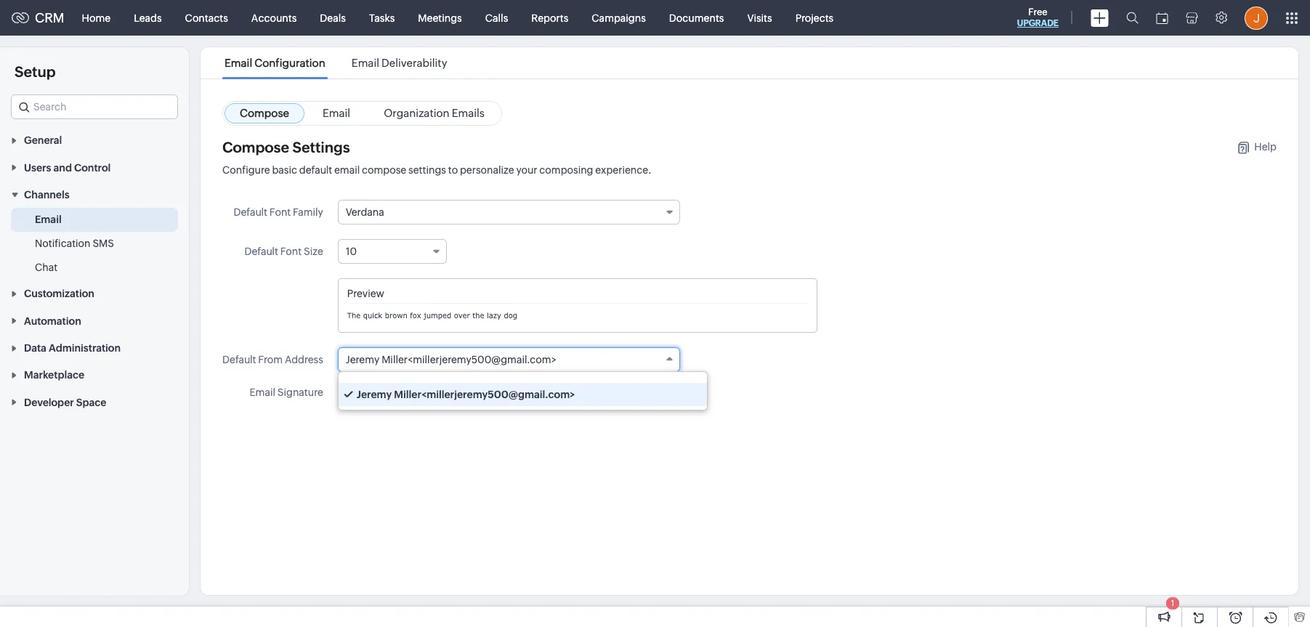 Task type: locate. For each thing, give the bounding box(es) containing it.
default for default font family
[[234, 206, 267, 218]]

crm
[[35, 10, 64, 25]]

calendar image
[[1156, 12, 1168, 24]]

0 vertical spatial jeremy miller<millerjeremy500@gmail.com>
[[346, 354, 556, 365]]

composing
[[539, 164, 593, 176]]

jeremy
[[346, 354, 379, 365], [357, 389, 392, 400]]

users and control
[[24, 162, 111, 173]]

0 horizontal spatial email link
[[35, 212, 62, 227]]

miller<millerjeremy500@gmail.com> inside 'jeremy miller<millerjeremy500@gmail.com>' 'option'
[[394, 389, 575, 400]]

email link down channels
[[35, 212, 62, 227]]

users and control button
[[0, 154, 189, 181]]

compose
[[362, 164, 406, 176]]

font
[[269, 206, 291, 218], [280, 246, 302, 257]]

the
[[472, 311, 484, 320]]

notification sms
[[35, 238, 114, 249]]

jeremy miller<millerjeremy500@gmail.com> option
[[338, 383, 707, 406]]

home
[[82, 12, 111, 24]]

projects
[[795, 12, 834, 24]]

10
[[346, 246, 357, 257]]

email left the configuration
[[225, 57, 252, 69]]

contacts link
[[173, 0, 240, 35]]

email down channels
[[35, 214, 62, 225]]

1 vertical spatial miller<millerjeremy500@gmail.com>
[[394, 389, 575, 400]]

from
[[258, 354, 283, 365]]

chat
[[35, 262, 58, 273]]

0 vertical spatial compose
[[240, 107, 289, 119]]

channels region
[[0, 208, 189, 280]]

calls
[[485, 12, 508, 24]]

1 vertical spatial default
[[244, 246, 278, 257]]

0 vertical spatial font
[[269, 206, 291, 218]]

0 horizontal spatial signature
[[277, 387, 323, 398]]

email deliverability link
[[349, 57, 449, 69]]

meetings
[[418, 12, 462, 24]]

email signature
[[249, 387, 323, 398]]

jeremy miller<millerjeremy500@gmail.com> down jeremy miller<millerjeremy500@gmail.com> "field"
[[357, 389, 575, 400]]

1 signature from the left
[[277, 387, 323, 398]]

0 vertical spatial default
[[234, 206, 267, 218]]

email link up settings
[[307, 103, 366, 124]]

jeremy miller<millerjeremy500@gmail.com> inside "field"
[[346, 354, 556, 365]]

contacts
[[185, 12, 228, 24]]

basic
[[272, 164, 297, 176]]

font left family
[[269, 206, 291, 218]]

default left from
[[222, 354, 256, 365]]

documents link
[[657, 0, 736, 35]]

search element
[[1117, 0, 1147, 36]]

data
[[24, 342, 46, 354]]

meetings link
[[406, 0, 474, 35]]

compose for compose settings
[[222, 139, 289, 155]]

channels
[[24, 189, 70, 201]]

and
[[53, 162, 72, 173]]

miller<millerjeremy500@gmail.com> down over
[[382, 354, 556, 365]]

signature
[[277, 387, 323, 398], [383, 387, 429, 398]]

font left size
[[280, 246, 302, 257]]

developer space button
[[0, 388, 189, 415]]

create menu image
[[1091, 9, 1109, 27]]

notification sms link
[[35, 236, 114, 251]]

email down tasks at the top
[[352, 57, 379, 69]]

default for default font size
[[244, 246, 278, 257]]

default for default from address
[[222, 354, 256, 365]]

signature right new
[[383, 387, 429, 398]]

1 vertical spatial jeremy
[[357, 389, 392, 400]]

2 vertical spatial default
[[222, 354, 256, 365]]

jeremy inside "field"
[[346, 354, 379, 365]]

create menu element
[[1082, 0, 1117, 35]]

1 horizontal spatial signature
[[383, 387, 429, 398]]

email down from
[[249, 387, 275, 398]]

miller<millerjeremy500@gmail.com> down jeremy miller<millerjeremy500@gmail.com> "field"
[[394, 389, 575, 400]]

jeremy inside 'option'
[[357, 389, 392, 400]]

2 signature from the left
[[383, 387, 429, 398]]

jeremy miller<millerjeremy500@gmail.com> down over
[[346, 354, 556, 365]]

email
[[225, 57, 252, 69], [352, 57, 379, 69], [323, 107, 350, 119], [35, 214, 62, 225], [249, 387, 275, 398]]

1 vertical spatial font
[[280, 246, 302, 257]]

Jeremy Miller<millerjeremy500@gmail.com> field
[[338, 347, 680, 372]]

accounts link
[[240, 0, 308, 35]]

10 field
[[338, 239, 447, 264]]

signature down the address
[[277, 387, 323, 398]]

1
[[1171, 599, 1174, 607]]

email configuration
[[225, 57, 325, 69]]

0 vertical spatial jeremy
[[346, 354, 379, 365]]

profile element
[[1236, 0, 1277, 35]]

personalize
[[460, 164, 514, 176]]

list
[[211, 47, 460, 78]]

leads
[[134, 12, 162, 24]]

deliverability
[[381, 57, 447, 69]]

default
[[234, 206, 267, 218], [244, 246, 278, 257], [222, 354, 256, 365]]

general button
[[0, 126, 189, 154]]

lazy
[[487, 311, 501, 320]]

default
[[299, 164, 332, 176]]

1 vertical spatial compose
[[222, 139, 289, 155]]

quick
[[363, 311, 382, 320]]

over
[[454, 311, 470, 320]]

compose up configure
[[222, 139, 289, 155]]

font for size
[[280, 246, 302, 257]]

0 vertical spatial email link
[[307, 103, 366, 124]]

miller<millerjeremy500@gmail.com>
[[382, 354, 556, 365], [394, 389, 575, 400]]

compose up compose settings
[[240, 107, 289, 119]]

crm link
[[12, 10, 64, 25]]

default down default font family
[[244, 246, 278, 257]]

customization button
[[0, 280, 189, 307]]

1 vertical spatial jeremy miller<millerjeremy500@gmail.com>
[[357, 389, 575, 400]]

settings
[[292, 139, 350, 155]]

compose inside compose link
[[240, 107, 289, 119]]

default from address
[[222, 354, 323, 365]]

upgrade
[[1017, 18, 1059, 28]]

list containing email configuration
[[211, 47, 460, 78]]

compose
[[240, 107, 289, 119], [222, 139, 289, 155]]

emails
[[452, 107, 485, 119]]

setup
[[15, 63, 56, 80]]

add new signature
[[338, 387, 429, 398]]

free
[[1028, 7, 1047, 17]]

help
[[1254, 141, 1277, 152]]

developer space
[[24, 397, 106, 408]]

default down configure
[[234, 206, 267, 218]]

organization emails link
[[368, 103, 500, 124]]

0 vertical spatial miller<millerjeremy500@gmail.com>
[[382, 354, 556, 365]]

None field
[[11, 94, 178, 119]]

organization
[[384, 107, 449, 119]]



Task type: vqa. For each thing, say whether or not it's contained in the screenshot.
"Verdana" field
yes



Task type: describe. For each thing, give the bounding box(es) containing it.
email for email configuration
[[225, 57, 252, 69]]

marketplace
[[24, 369, 84, 381]]

sms
[[93, 238, 114, 249]]

leads link
[[122, 0, 173, 35]]

1 horizontal spatial email link
[[307, 103, 366, 124]]

jumped
[[424, 311, 451, 320]]

deals link
[[308, 0, 357, 35]]

notification
[[35, 238, 90, 249]]

chat link
[[35, 260, 58, 275]]

configure basic default email compose settings to personalize your composing experience.
[[222, 164, 651, 176]]

campaigns link
[[580, 0, 657, 35]]

marketplace button
[[0, 361, 189, 388]]

to
[[448, 164, 458, 176]]

jeremy miller<millerjeremy500@gmail.com> inside 'option'
[[357, 389, 575, 400]]

configure
[[222, 164, 270, 176]]

email for email deliverability
[[352, 57, 379, 69]]

administration
[[49, 342, 121, 354]]

email for email signature
[[249, 387, 275, 398]]

default font size
[[244, 246, 323, 257]]

compose for compose
[[240, 107, 289, 119]]

customization
[[24, 288, 94, 300]]

automation button
[[0, 307, 189, 334]]

channels button
[[0, 181, 189, 208]]

data administration button
[[0, 334, 189, 361]]

visits link
[[736, 0, 784, 35]]

1 vertical spatial email link
[[35, 212, 62, 227]]

reports link
[[520, 0, 580, 35]]

home link
[[70, 0, 122, 35]]

Search text field
[[12, 95, 177, 118]]

projects link
[[784, 0, 845, 35]]

profile image
[[1245, 6, 1268, 29]]

email inside the "channels" region
[[35, 214, 62, 225]]

experience.
[[595, 164, 651, 176]]

automation
[[24, 315, 81, 327]]

developer
[[24, 397, 74, 408]]

tasks link
[[357, 0, 406, 35]]

configuration
[[254, 57, 325, 69]]

compose settings
[[222, 139, 350, 155]]

reports
[[531, 12, 568, 24]]

email deliverability
[[352, 57, 447, 69]]

your
[[516, 164, 537, 176]]

free upgrade
[[1017, 7, 1059, 28]]

family
[[293, 206, 323, 218]]

preview
[[347, 288, 384, 299]]

email
[[334, 164, 360, 176]]

data administration
[[24, 342, 121, 354]]

font for family
[[269, 206, 291, 218]]

accounts
[[251, 12, 297, 24]]

visits
[[747, 12, 772, 24]]

compose link
[[225, 103, 304, 124]]

search image
[[1126, 12, 1139, 24]]

organization emails
[[384, 107, 485, 119]]

documents
[[669, 12, 724, 24]]

the quick brown fox jumped over the lazy dog
[[347, 311, 517, 320]]

new
[[359, 387, 381, 398]]

dog
[[504, 311, 517, 320]]

size
[[304, 246, 323, 257]]

add
[[338, 387, 357, 398]]

miller<millerjeremy500@gmail.com> inside jeremy miller<millerjeremy500@gmail.com> "field"
[[382, 354, 556, 365]]

verdana
[[346, 206, 384, 218]]

deals
[[320, 12, 346, 24]]

address
[[285, 354, 323, 365]]

settings
[[408, 164, 446, 176]]

general
[[24, 135, 62, 146]]

control
[[74, 162, 111, 173]]

campaigns
[[592, 12, 646, 24]]

default font family
[[234, 206, 323, 218]]

tasks
[[369, 12, 395, 24]]

brown
[[385, 311, 408, 320]]

Verdana field
[[338, 200, 680, 225]]

email up settings
[[323, 107, 350, 119]]

users
[[24, 162, 51, 173]]

the
[[347, 311, 361, 320]]

space
[[76, 397, 106, 408]]

fox
[[410, 311, 421, 320]]



